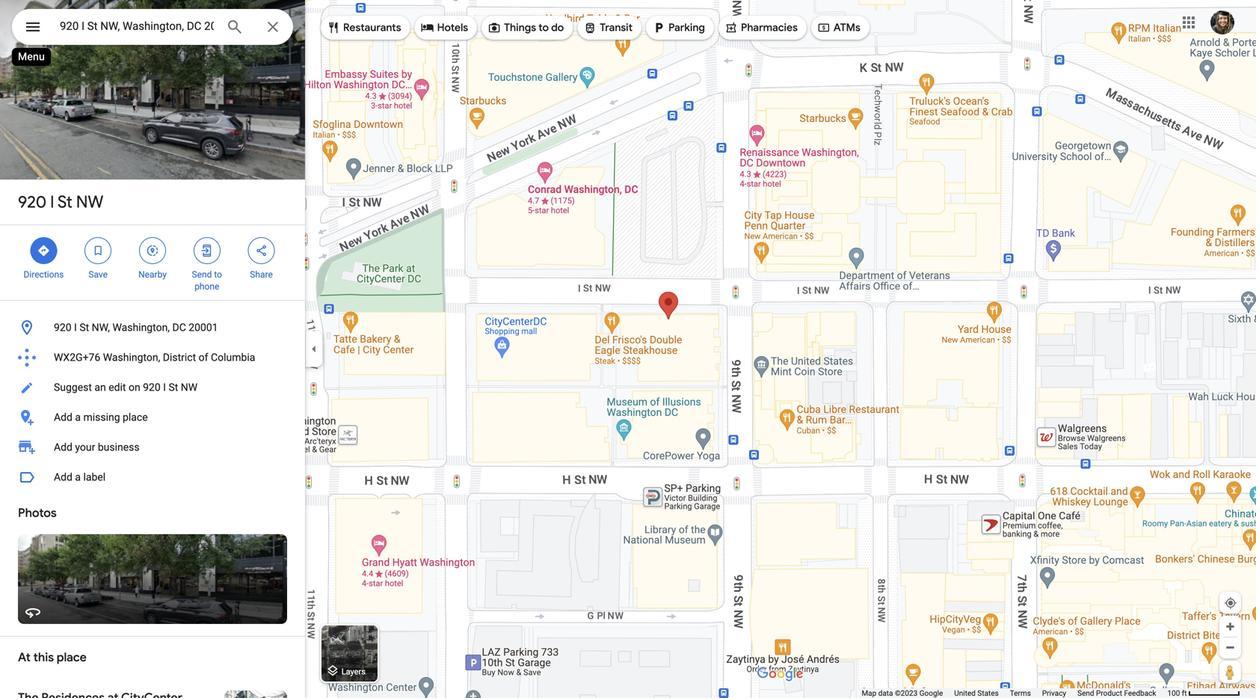 Task type: locate. For each thing, give the bounding box(es) containing it.
place right this
[[57, 650, 87, 665]]

terms
[[1011, 689, 1032, 698]]


[[37, 242, 50, 259]]

2 vertical spatial st
[[169, 381, 178, 394]]

0 horizontal spatial send
[[192, 269, 212, 280]]

nw down district
[[181, 381, 198, 394]]

atms
[[834, 21, 861, 34]]

photos
[[18, 505, 57, 521]]

things
[[504, 21, 536, 34]]

of
[[199, 351, 208, 364]]

3 add from the top
[[54, 471, 73, 483]]

0 vertical spatial place
[[123, 411, 148, 423]]

add your business link
[[0, 432, 305, 462]]

restaurants
[[343, 21, 402, 34]]

0 horizontal spatial nw
[[76, 192, 103, 212]]

suggest an edit on 920 i st nw
[[54, 381, 198, 394]]

washington, up the wx2g+76 washington, district of columbia button
[[113, 321, 170, 334]]

920 I St NW, Washington, DC 20001 field
[[12, 9, 293, 45]]

 restaurants
[[327, 19, 402, 36]]

hotels
[[437, 21, 468, 34]]

at this place
[[18, 650, 87, 665]]

send for send product feedback
[[1078, 689, 1095, 698]]

1 vertical spatial nw
[[181, 381, 198, 394]]

i
[[50, 192, 54, 212], [74, 321, 77, 334], [163, 381, 166, 394]]

i up 
[[50, 192, 54, 212]]

to inside send to phone
[[214, 269, 222, 280]]

2 horizontal spatial 920
[[143, 381, 161, 394]]

st for nw
[[58, 192, 72, 212]]

to
[[539, 21, 549, 34], [214, 269, 222, 280]]

i inside button
[[74, 321, 77, 334]]


[[488, 19, 501, 36]]

send
[[192, 269, 212, 280], [1078, 689, 1095, 698]]

add a missing place
[[54, 411, 148, 423]]

map
[[862, 689, 877, 698]]

0 vertical spatial to
[[539, 21, 549, 34]]


[[327, 19, 340, 36]]

920 inside 'button'
[[143, 381, 161, 394]]

1 vertical spatial st
[[80, 321, 89, 334]]

st
[[58, 192, 72, 212], [80, 321, 89, 334], [169, 381, 178, 394]]

dc
[[172, 321, 186, 334]]

send inside 'button'
[[1078, 689, 1095, 698]]

920 up 
[[18, 192, 46, 212]]

0 vertical spatial send
[[192, 269, 212, 280]]

1 vertical spatial place
[[57, 650, 87, 665]]

an
[[95, 381, 106, 394]]

920
[[18, 192, 46, 212], [54, 321, 72, 334], [143, 381, 161, 394]]

920 i st nw, washington, dc 20001 button
[[0, 313, 305, 343]]

1 vertical spatial a
[[75, 471, 81, 483]]

0 vertical spatial st
[[58, 192, 72, 212]]

nw
[[76, 192, 103, 212], [181, 381, 198, 394]]

send left product
[[1078, 689, 1095, 698]]

0 vertical spatial 920
[[18, 192, 46, 212]]

1 vertical spatial send
[[1078, 689, 1095, 698]]

footer inside google maps element
[[862, 688, 1168, 698]]

missing
[[83, 411, 120, 423]]


[[24, 16, 42, 38]]

 atms
[[818, 19, 861, 36]]

united states button
[[955, 688, 999, 698]]

1 vertical spatial add
[[54, 441, 73, 453]]

2 a from the top
[[75, 471, 81, 483]]

 search field
[[12, 9, 293, 48]]

add left label
[[54, 471, 73, 483]]

1 horizontal spatial place
[[123, 411, 148, 423]]

1 vertical spatial 920
[[54, 321, 72, 334]]

920 up 'wx2g+76'
[[54, 321, 72, 334]]

edit
[[109, 381, 126, 394]]

2 add from the top
[[54, 441, 73, 453]]

2 vertical spatial add
[[54, 471, 73, 483]]

footer
[[862, 688, 1168, 698]]

add down suggest
[[54, 411, 73, 423]]

0 vertical spatial i
[[50, 192, 54, 212]]


[[200, 242, 214, 259]]

send inside send to phone
[[192, 269, 212, 280]]

1 horizontal spatial 920
[[54, 321, 72, 334]]


[[818, 19, 831, 36]]

None field
[[60, 17, 214, 35]]

1 a from the top
[[75, 411, 81, 423]]

i right on
[[163, 381, 166, 394]]

add
[[54, 411, 73, 423], [54, 441, 73, 453], [54, 471, 73, 483]]

a left missing
[[75, 411, 81, 423]]

send product feedback button
[[1078, 688, 1157, 698]]


[[652, 19, 666, 36]]

0 horizontal spatial to
[[214, 269, 222, 280]]

©2023
[[895, 689, 918, 698]]

share
[[250, 269, 273, 280]]

0 horizontal spatial st
[[58, 192, 72, 212]]

to up phone
[[214, 269, 222, 280]]

1 vertical spatial to
[[214, 269, 222, 280]]

to left do on the top left of the page
[[539, 21, 549, 34]]

place down on
[[123, 411, 148, 423]]

920 right on
[[143, 381, 161, 394]]

2 vertical spatial i
[[163, 381, 166, 394]]

0 horizontal spatial 920
[[18, 192, 46, 212]]

place
[[123, 411, 148, 423], [57, 650, 87, 665]]

washington,
[[113, 321, 170, 334], [103, 351, 160, 364]]

add left your
[[54, 441, 73, 453]]

directions
[[24, 269, 64, 280]]

none field inside 920 i st nw, washington, dc 20001 field
[[60, 17, 214, 35]]

100
[[1168, 689, 1181, 698]]

1 vertical spatial i
[[74, 321, 77, 334]]

1 horizontal spatial send
[[1078, 689, 1095, 698]]

st inside button
[[80, 321, 89, 334]]

st inside 'button'
[[169, 381, 178, 394]]

0 horizontal spatial i
[[50, 192, 54, 212]]

send up phone
[[192, 269, 212, 280]]

 pharmacies
[[725, 19, 798, 36]]

0 vertical spatial add
[[54, 411, 73, 423]]

2 horizontal spatial i
[[163, 381, 166, 394]]

1 horizontal spatial to
[[539, 21, 549, 34]]

add a label
[[54, 471, 106, 483]]

pharmacies
[[741, 21, 798, 34]]


[[725, 19, 738, 36]]

washington, up on
[[103, 351, 160, 364]]

phone
[[195, 281, 219, 292]]

parking
[[669, 21, 705, 34]]

2 vertical spatial 920
[[143, 381, 161, 394]]

ft
[[1183, 689, 1188, 698]]

20001
[[189, 321, 218, 334]]

nw up 
[[76, 192, 103, 212]]

1 horizontal spatial st
[[80, 321, 89, 334]]

a left label
[[75, 471, 81, 483]]

nearby
[[138, 269, 167, 280]]

i left nw, at the left top of the page
[[74, 321, 77, 334]]

add a label button
[[0, 462, 305, 492]]

add your business
[[54, 441, 140, 453]]

0 vertical spatial a
[[75, 411, 81, 423]]

a
[[75, 411, 81, 423], [75, 471, 81, 483]]

this
[[33, 650, 54, 665]]

2 horizontal spatial st
[[169, 381, 178, 394]]

transit
[[600, 21, 633, 34]]

1 horizontal spatial i
[[74, 321, 77, 334]]

district
[[163, 351, 196, 364]]

 hotels
[[421, 19, 468, 36]]

map data ©2023 google
[[862, 689, 944, 698]]

from your device image
[[1225, 596, 1238, 610]]

1 add from the top
[[54, 411, 73, 423]]

footer containing map data ©2023 google
[[862, 688, 1168, 698]]

1 horizontal spatial nw
[[181, 381, 198, 394]]

send to phone
[[192, 269, 222, 292]]

920 inside button
[[54, 321, 72, 334]]

a for label
[[75, 471, 81, 483]]

suggest
[[54, 381, 92, 394]]

wx2g+76
[[54, 351, 100, 364]]

privacy
[[1043, 689, 1067, 698]]

google maps element
[[0, 0, 1257, 698]]



Task type: describe. For each thing, give the bounding box(es) containing it.
zoom out image
[[1225, 642, 1237, 653]]

 transit
[[584, 19, 633, 36]]

columbia
[[211, 351, 255, 364]]

data
[[879, 689, 894, 698]]

feedback
[[1125, 689, 1157, 698]]

united
[[955, 689, 976, 698]]

0 vertical spatial nw
[[76, 192, 103, 212]]

add for add a missing place
[[54, 411, 73, 423]]

zoom in image
[[1225, 621, 1237, 632]]

i for nw
[[50, 192, 54, 212]]

920 for 920 i st nw, washington, dc 20001
[[54, 321, 72, 334]]

100 ft button
[[1168, 689, 1241, 698]]

0 horizontal spatial place
[[57, 650, 87, 665]]

920 for 920 i st nw
[[18, 192, 46, 212]]

show street view coverage image
[[1220, 661, 1242, 683]]

google
[[920, 689, 944, 698]]


[[255, 242, 268, 259]]

100 ft
[[1168, 689, 1188, 698]]

send for send to phone
[[192, 269, 212, 280]]

nw,
[[92, 321, 110, 334]]

save
[[89, 269, 108, 280]]

to inside  things to do
[[539, 21, 549, 34]]

920 i st nw
[[18, 192, 103, 212]]

0 vertical spatial washington,
[[113, 321, 170, 334]]

add for add a label
[[54, 471, 73, 483]]

privacy button
[[1043, 688, 1067, 698]]

 things to do
[[488, 19, 564, 36]]

united states
[[955, 689, 999, 698]]

states
[[978, 689, 999, 698]]


[[421, 19, 434, 36]]

terms button
[[1011, 688, 1032, 698]]

collapse side panel image
[[306, 341, 322, 357]]


[[584, 19, 597, 36]]

nw inside 'button'
[[181, 381, 198, 394]]


[[91, 242, 105, 259]]

add a missing place button
[[0, 403, 305, 432]]

product
[[1097, 689, 1123, 698]]

add for add your business
[[54, 441, 73, 453]]

layers
[[342, 667, 366, 676]]

your
[[75, 441, 95, 453]]

wx2g+76 washington, district of columbia
[[54, 351, 255, 364]]

st for nw,
[[80, 321, 89, 334]]

i for nw,
[[74, 321, 77, 334]]

 button
[[12, 9, 54, 48]]

920 i st nw main content
[[0, 0, 305, 698]]

i inside 'button'
[[163, 381, 166, 394]]

place inside button
[[123, 411, 148, 423]]

actions for 920 i st nw region
[[0, 225, 305, 300]]

business
[[98, 441, 140, 453]]

suggest an edit on 920 i st nw button
[[0, 373, 305, 403]]

at
[[18, 650, 31, 665]]

1 vertical spatial washington,
[[103, 351, 160, 364]]

a for missing
[[75, 411, 81, 423]]

do
[[552, 21, 564, 34]]

google account: giulia masi  
(giulia.masi@adept.ai) image
[[1211, 11, 1235, 35]]

wx2g+76 washington, district of columbia button
[[0, 343, 305, 373]]

 parking
[[652, 19, 705, 36]]


[[146, 242, 159, 259]]

send product feedback
[[1078, 689, 1157, 698]]

on
[[129, 381, 140, 394]]

label
[[83, 471, 106, 483]]

920 i st nw, washington, dc 20001
[[54, 321, 218, 334]]



Task type: vqa. For each thing, say whether or not it's contained in the screenshot.
the "1" to the left
no



